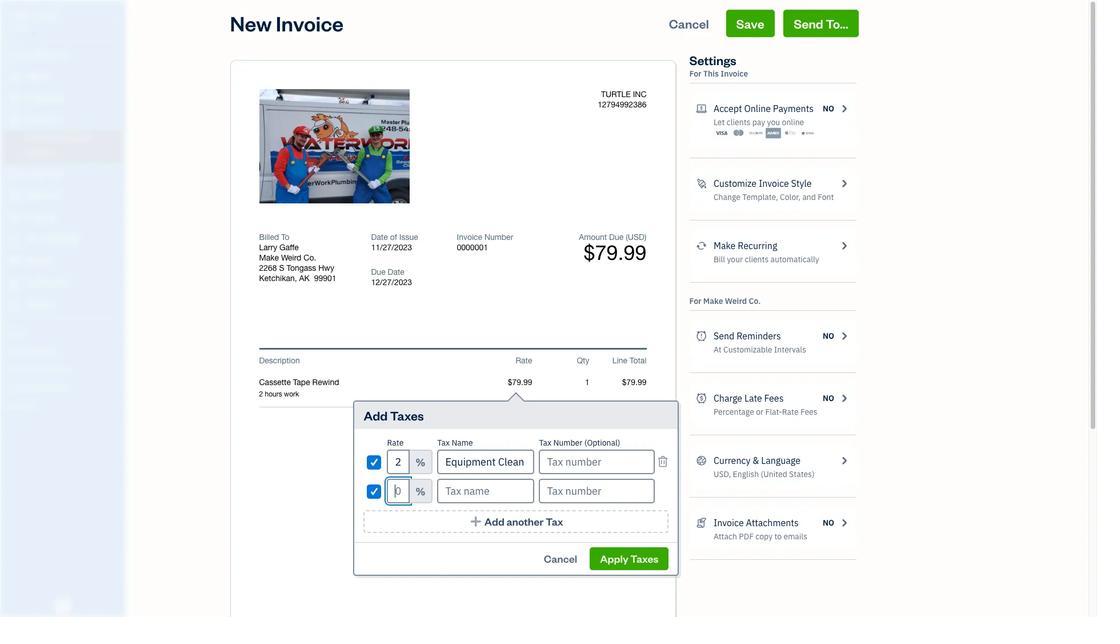 Task type: locate. For each thing, give the bounding box(es) containing it.
customizable
[[724, 345, 772, 355]]

1 no from the top
[[823, 103, 835, 114]]

for left this
[[690, 69, 702, 79]]

amount down add another tax
[[510, 545, 538, 554]]

usd inside amount due ( usd ) $79.99
[[628, 233, 645, 242]]

2 chevronright image from the top
[[839, 329, 850, 343]]

chevronright image
[[839, 239, 850, 253], [839, 329, 850, 343], [839, 392, 850, 405]]

copy
[[756, 532, 773, 542]]

0 vertical spatial taxes
[[390, 408, 424, 424]]

larry
[[259, 243, 277, 252]]

s
[[279, 263, 284, 273]]

co. up reminders at the right bottom of page
[[749, 296, 761, 306]]

fees up flat-
[[764, 393, 784, 404]]

check image
[[369, 486, 380, 497]]

1 vertical spatial taxes
[[631, 552, 659, 565]]

2 0.00 from the top
[[631, 512, 647, 521]]

1 horizontal spatial cancel
[[669, 15, 709, 31]]

tax right another
[[546, 515, 563, 528]]

cancel down the paid at right bottom
[[544, 552, 577, 565]]

0 horizontal spatial co.
[[304, 253, 316, 262]]

for up latereminders icon
[[690, 296, 702, 306]]

make up latereminders icon
[[703, 296, 723, 306]]

0 vertical spatial turtle
[[9, 10, 42, 22]]

1 vertical spatial co.
[[749, 296, 761, 306]]

1 horizontal spatial co.
[[749, 296, 761, 306]]

send for send to...
[[794, 15, 824, 31]]

1 vertical spatial fees
[[801, 407, 818, 417]]

tax name text field up plus image
[[438, 479, 535, 504]]

attach pdf copy to emails
[[714, 532, 808, 542]]

0 horizontal spatial add
[[364, 408, 388, 424]]

2 horizontal spatial rate
[[782, 407, 799, 417]]

0 vertical spatial add
[[364, 408, 388, 424]]

taxes inside button
[[631, 552, 659, 565]]

for
[[690, 69, 702, 79], [690, 296, 702, 306]]

1 horizontal spatial number
[[553, 438, 583, 448]]

1 horizontal spatial usd
[[628, 233, 645, 242]]

bank connections image
[[9, 383, 122, 392]]

client image
[[7, 71, 21, 83]]

due inside amount due ( usd ) $79.99
[[609, 233, 624, 242]]

0 horizontal spatial send
[[714, 330, 735, 342]]

inc for turtle inc 12794992386
[[633, 90, 647, 99]]

1 vertical spatial total
[[560, 502, 577, 511]]

tax rate (percentage) text field right check icon
[[387, 450, 410, 474]]

no for invoice attachments
[[823, 518, 835, 528]]

0 horizontal spatial weird
[[281, 253, 301, 262]]

0 vertical spatial co.
[[304, 253, 316, 262]]

add for add another tax
[[485, 515, 505, 528]]

number up enter an invoice # text box
[[485, 233, 513, 242]]

2 for from the top
[[690, 296, 702, 306]]

apply taxes button
[[590, 548, 669, 570]]

number up 'subtotal'
[[553, 438, 583, 448]]

0 vertical spatial send
[[794, 15, 824, 31]]

1 vertical spatial due
[[371, 267, 386, 277]]

taxes for add taxes
[[390, 408, 424, 424]]

0.00 down 79.99
[[631, 512, 647, 521]]

0 vertical spatial tax rate (percentage) text field
[[387, 450, 410, 474]]

0 horizontal spatial fees
[[764, 393, 784, 404]]

taxes right apply
[[631, 552, 659, 565]]

1 vertical spatial clients
[[745, 254, 769, 265]]

1 vertical spatial tax number text field
[[539, 479, 655, 504]]

save button
[[726, 10, 775, 37]]

turtle
[[9, 10, 42, 22], [601, 90, 631, 99]]

0 vertical spatial weird
[[281, 253, 301, 262]]

weird up send reminders at right bottom
[[725, 296, 747, 306]]

1 vertical spatial send
[[714, 330, 735, 342]]

0 vertical spatial )
[[645, 233, 647, 242]]

1 vertical spatial )
[[575, 545, 577, 554]]

amount left the paid at right bottom
[[531, 514, 559, 524]]

template,
[[743, 192, 778, 202]]

let
[[714, 117, 725, 127]]

fees right flat-
[[801, 407, 818, 417]]

due up 12/27/2023
[[371, 267, 386, 277]]

owner
[[9, 23, 30, 31]]

total up the paid at right bottom
[[560, 502, 577, 511]]

make recurring
[[714, 240, 778, 251]]

tax name text field down name
[[438, 450, 535, 474]]

name
[[452, 438, 473, 448]]

2 no from the top
[[823, 331, 835, 341]]

1 vertical spatial add
[[485, 515, 505, 528]]

turtle inside turtle inc owner
[[9, 10, 42, 22]]

attach
[[714, 532, 737, 542]]

rate up 'item rate (usd)' text field
[[516, 356, 532, 365]]

tax inside button
[[546, 515, 563, 528]]

timer image
[[7, 234, 21, 245]]

0 vertical spatial cancel
[[669, 15, 709, 31]]

send left to...
[[794, 15, 824, 31]]

0 horizontal spatial due
[[371, 267, 386, 277]]

1 vertical spatial number
[[553, 438, 583, 448]]

invoice image
[[7, 115, 21, 126]]

co.
[[304, 253, 316, 262], [749, 296, 761, 306]]

weird
[[281, 253, 301, 262], [725, 296, 747, 306]]

make down larry
[[259, 253, 279, 262]]

taxes for apply taxes
[[631, 552, 659, 565]]

line
[[613, 356, 628, 365]]

0 horizontal spatial cancel button
[[534, 548, 588, 570]]

due left the "("
[[609, 233, 624, 242]]

expense image
[[7, 190, 21, 202]]

4 chevronright image from the top
[[839, 516, 850, 530]]

delete tax image
[[657, 485, 669, 498]]

0.00
[[631, 480, 647, 489], [631, 512, 647, 521]]

0 vertical spatial chevronright image
[[839, 239, 850, 253]]

inc inside the turtle inc 12794992386
[[633, 90, 647, 99]]

flat-
[[766, 407, 782, 417]]

total
[[630, 356, 647, 365], [560, 502, 577, 511]]

1 horizontal spatial add
[[485, 515, 505, 528]]

cancel button down the paid at right bottom
[[534, 548, 588, 570]]

1 vertical spatial cancel button
[[534, 548, 588, 570]]

date left of
[[371, 233, 388, 242]]

inc for turtle inc owner
[[44, 10, 60, 22]]

tax name
[[438, 438, 473, 448]]

invoice number
[[457, 233, 513, 242]]

inc
[[44, 10, 60, 22], [633, 90, 647, 99]]

invoice attachments
[[714, 517, 799, 529]]

2 chevronright image from the top
[[839, 177, 850, 190]]

amount inside total amount paid
[[531, 514, 559, 524]]

0 horizontal spatial rate
[[387, 438, 404, 448]]

late
[[745, 393, 762, 404]]

weird inside larry gaffe make weird co. 2268 s tongass hwy ketchikan, ak  99901
[[281, 253, 301, 262]]

3 no from the top
[[823, 393, 835, 404]]

Issue date in MM/DD/YYYY format text field
[[371, 243, 440, 252]]

0.00 up 79.99
[[631, 480, 647, 489]]

main element
[[0, 0, 154, 617]]

1 horizontal spatial send
[[794, 15, 824, 31]]

0 vertical spatial tax number text field
[[539, 450, 655, 474]]

date
[[371, 233, 388, 242], [388, 267, 405, 277]]

add
[[364, 408, 388, 424], [485, 515, 505, 528]]

amount left the "("
[[579, 233, 607, 242]]

tax down 'subtotal'
[[565, 480, 577, 489]]

turtle up owner
[[9, 10, 42, 22]]

report image
[[7, 299, 21, 310]]

invoice
[[276, 10, 344, 37], [721, 69, 748, 79], [759, 178, 789, 189], [457, 233, 482, 242], [714, 517, 744, 529]]

Enter an Item Description text field
[[259, 390, 475, 399]]

send
[[794, 15, 824, 31], [714, 330, 735, 342]]

0 horizontal spatial cancel
[[544, 552, 577, 565]]

1 vertical spatial rate
[[782, 407, 799, 417]]

1 vertical spatial tax name text field
[[438, 479, 535, 504]]

) right the "("
[[645, 233, 647, 242]]

weird down gaffe
[[281, 253, 301, 262]]

1 vertical spatial for
[[690, 296, 702, 306]]

date inside due date 12/27/2023
[[388, 267, 405, 277]]

freshbooks image
[[54, 599, 72, 613]]

0 vertical spatial for
[[690, 69, 702, 79]]

1 horizontal spatial total
[[630, 356, 647, 365]]

tax up 'subtotal'
[[539, 438, 552, 448]]

0 vertical spatial cancel button
[[659, 10, 719, 37]]

amount
[[579, 233, 607, 242], [531, 514, 559, 524], [510, 545, 538, 554]]

1 horizontal spatial cancel button
[[659, 10, 719, 37]]

0 horizontal spatial turtle
[[9, 10, 42, 22]]

make up bill
[[714, 240, 736, 251]]

2 tax name text field from the top
[[438, 479, 535, 504]]

tax rate (percentage) text field for check image
[[387, 479, 410, 504]]

send up at
[[714, 330, 735, 342]]

make inside larry gaffe make weird co. 2268 s tongass hwy ketchikan, ak  99901
[[259, 253, 279, 262]]

0 vertical spatial number
[[485, 233, 513, 242]]

$79.99
[[584, 241, 647, 265], [622, 545, 647, 554]]

turtle for turtle inc 12794992386
[[601, 90, 631, 99]]

0 horizontal spatial usd
[[559, 545, 575, 554]]

add down enter an item description text field
[[364, 408, 388, 424]]

tax rate (percentage) text field right check image
[[387, 479, 410, 504]]

settings image
[[9, 401, 122, 410]]

co. up tongass
[[304, 253, 316, 262]]

charge
[[714, 393, 743, 404]]

apple pay image
[[783, 127, 799, 139]]

turtle up 12794992386
[[601, 90, 631, 99]]

2 vertical spatial amount
[[510, 545, 538, 554]]

2 tax rate (percentage) text field from the top
[[387, 479, 410, 504]]

2 horizontal spatial due
[[609, 233, 624, 242]]

1 vertical spatial cancel
[[544, 552, 577, 565]]

paid
[[561, 514, 577, 524]]

0 vertical spatial usd
[[628, 233, 645, 242]]

due down another
[[540, 545, 554, 554]]

0 vertical spatial rate
[[516, 356, 532, 365]]

cancel button for apply taxes
[[534, 548, 588, 570]]

1 vertical spatial inc
[[633, 90, 647, 99]]

0 vertical spatial fees
[[764, 393, 784, 404]]

)
[[645, 233, 647, 242], [575, 545, 577, 554]]

cancel up settings
[[669, 15, 709, 31]]

you
[[767, 117, 780, 127]]

settings for this invoice
[[690, 52, 748, 79]]

1 horizontal spatial weird
[[725, 296, 747, 306]]

rate down add taxes
[[387, 438, 404, 448]]

0 vertical spatial 0.00
[[631, 480, 647, 489]]

1 tax number text field from the top
[[539, 450, 655, 474]]

1 vertical spatial amount
[[531, 514, 559, 524]]

latereminders image
[[696, 329, 707, 343]]

number
[[485, 233, 513, 242], [553, 438, 583, 448]]

1 vertical spatial turtle
[[601, 90, 631, 99]]

new
[[230, 10, 272, 37]]

clients down recurring
[[745, 254, 769, 265]]

1 horizontal spatial rate
[[516, 356, 532, 365]]

turtle for turtle inc owner
[[9, 10, 42, 22]]

rate
[[516, 356, 532, 365], [782, 407, 799, 417], [387, 438, 404, 448]]

$79.99 inside amount due ( usd ) $79.99
[[584, 241, 647, 265]]

1 tax name text field from the top
[[438, 450, 535, 474]]

pdf
[[739, 532, 754, 542]]

1 vertical spatial tax rate (percentage) text field
[[387, 479, 410, 504]]

tax number (optional)
[[539, 438, 620, 448]]

tax left name
[[438, 438, 450, 448]]

0 vertical spatial total
[[630, 356, 647, 365]]

dashboard image
[[7, 50, 21, 61]]

add another tax button
[[364, 510, 669, 533]]

estimate image
[[7, 93, 21, 105]]

1 vertical spatial chevronright image
[[839, 329, 850, 343]]

add right plus image
[[485, 515, 505, 528]]

1 for from the top
[[690, 69, 702, 79]]

1 vertical spatial usd
[[559, 545, 575, 554]]

number for tax
[[553, 438, 583, 448]]

2268
[[259, 263, 277, 273]]

79.99
[[627, 502, 647, 511]]

due inside due date 12/27/2023
[[371, 267, 386, 277]]

1 vertical spatial make
[[259, 253, 279, 262]]

inc inside turtle inc owner
[[44, 10, 60, 22]]

1 vertical spatial 0.00
[[631, 512, 647, 521]]

1 vertical spatial date
[[388, 267, 405, 277]]

4 no from the top
[[823, 518, 835, 528]]

project image
[[7, 212, 21, 223]]

bank image
[[800, 127, 816, 139]]

2 tax number text field from the top
[[539, 479, 655, 504]]

amount for amount due usd )
[[510, 545, 538, 554]]

intervals
[[774, 345, 806, 355]]

apply
[[600, 552, 629, 565]]

Tax Rate (Percentage) text field
[[387, 450, 410, 474], [387, 479, 410, 504]]

taxes down enter an item description text field
[[390, 408, 424, 424]]

tax number text field up the paid at right bottom
[[539, 479, 655, 504]]

rate right or
[[782, 407, 799, 417]]

tax name text field for 'tax number' text field associated with delete tax image
[[438, 450, 535, 474]]

turtle inside the turtle inc 12794992386
[[601, 90, 631, 99]]

send inside button
[[794, 15, 824, 31]]

send for send reminders
[[714, 330, 735, 342]]

fees
[[764, 393, 784, 404], [801, 407, 818, 417]]

3 chevronright image from the top
[[839, 392, 850, 405]]

total right line
[[630, 356, 647, 365]]

Tax number text field
[[539, 450, 655, 474], [539, 479, 655, 504]]

3 chevronright image from the top
[[839, 454, 850, 468]]

tax
[[438, 438, 450, 448], [539, 438, 552, 448], [565, 480, 577, 489], [546, 515, 563, 528]]

chevronright image
[[839, 102, 850, 115], [839, 177, 850, 190], [839, 454, 850, 468], [839, 516, 850, 530]]

tax rate (percentage) text field for check icon
[[387, 450, 410, 474]]

money image
[[7, 255, 21, 267]]

accept
[[714, 103, 742, 114]]

0 vertical spatial $79.99
[[584, 241, 647, 265]]

0 vertical spatial amount
[[579, 233, 607, 242]]

0 horizontal spatial number
[[485, 233, 513, 242]]

amount inside amount due ( usd ) $79.99
[[579, 233, 607, 242]]

hwy
[[318, 263, 334, 273]]

0 horizontal spatial taxes
[[390, 408, 424, 424]]

0 vertical spatial tax name text field
[[438, 450, 535, 474]]

0 vertical spatial due
[[609, 233, 624, 242]]

1 0.00 from the top
[[631, 480, 647, 489]]

Tax name text field
[[438, 450, 535, 474], [438, 479, 535, 504]]

0 vertical spatial inc
[[44, 10, 60, 22]]

2 vertical spatial due
[[540, 545, 554, 554]]

new invoice
[[230, 10, 344, 37]]

add another tax
[[485, 515, 563, 528]]

add inside button
[[485, 515, 505, 528]]

1 horizontal spatial due
[[540, 545, 554, 554]]

bill
[[714, 254, 725, 265]]

clients down accept
[[727, 117, 751, 127]]

to...
[[826, 15, 848, 31]]

1 horizontal spatial turtle
[[601, 90, 631, 99]]

chevronright image for charge late fees
[[839, 392, 850, 405]]

cancel
[[669, 15, 709, 31], [544, 552, 577, 565]]

1 horizontal spatial )
[[645, 233, 647, 242]]

tax number text field down (optional)
[[539, 450, 655, 474]]

due for amount due usd )
[[540, 545, 554, 554]]

mastercard image
[[731, 127, 747, 139]]

cancel button up settings
[[659, 10, 719, 37]]

2 vertical spatial chevronright image
[[839, 392, 850, 405]]

date up 12/27/2023
[[388, 267, 405, 277]]

1 horizontal spatial taxes
[[631, 552, 659, 565]]

) down the paid at right bottom
[[575, 545, 577, 554]]

due
[[609, 233, 624, 242], [371, 267, 386, 277], [540, 545, 554, 554]]

for make weird co.
[[690, 296, 761, 306]]

payment image
[[7, 169, 21, 180]]

0 horizontal spatial inc
[[44, 10, 60, 22]]

2 vertical spatial rate
[[387, 438, 404, 448]]

1 chevronright image from the top
[[839, 239, 850, 253]]

at customizable intervals
[[714, 345, 806, 355]]

customize
[[714, 178, 757, 189]]

1 horizontal spatial inc
[[633, 90, 647, 99]]

1 tax rate (percentage) text field from the top
[[387, 450, 410, 474]]

send reminders
[[714, 330, 781, 342]]

cancel button
[[659, 10, 719, 37], [534, 548, 588, 570]]

0 horizontal spatial total
[[560, 502, 577, 511]]

plus image
[[469, 516, 483, 528]]

tax number text field for delete tax icon
[[539, 479, 655, 504]]

tax for tax name
[[438, 438, 450, 448]]

(optional)
[[585, 438, 620, 448]]

cancel for save
[[669, 15, 709, 31]]

delete
[[308, 141, 335, 153]]



Task type: describe. For each thing, give the bounding box(es) containing it.
and
[[803, 192, 816, 202]]

to
[[281, 233, 290, 242]]

tax for tax number (optional)
[[539, 438, 552, 448]]

let clients pay you online
[[714, 117, 804, 127]]

1 vertical spatial weird
[[725, 296, 747, 306]]

total amount paid
[[531, 502, 577, 524]]

send to... button
[[784, 10, 859, 37]]

currencyandlanguage image
[[696, 454, 707, 468]]

at
[[714, 345, 722, 355]]

style
[[791, 178, 812, 189]]

reminders
[[737, 330, 781, 342]]

apply taxes
[[600, 552, 659, 565]]

online
[[782, 117, 804, 127]]

change
[[714, 192, 741, 202]]

12/27/2023 button
[[371, 277, 440, 287]]

total inside total amount paid
[[560, 502, 577, 511]]

currency & language
[[714, 455, 801, 466]]

0.00 inside 79.99 0.00
[[631, 512, 647, 521]]

color,
[[780, 192, 801, 202]]

check image
[[369, 457, 380, 468]]

turtle inc owner
[[9, 10, 60, 31]]

) inside amount due ( usd ) $79.99
[[645, 233, 647, 242]]

due for amount due ( usd ) $79.99
[[609, 233, 624, 242]]

items and services image
[[9, 365, 122, 374]]

99901
[[314, 274, 336, 283]]

cancel button for save
[[659, 10, 719, 37]]

(
[[626, 233, 628, 242]]

0 vertical spatial make
[[714, 240, 736, 251]]

font
[[818, 192, 834, 202]]

Item Quantity text field
[[573, 378, 590, 387]]

visa image
[[714, 127, 729, 139]]

currency
[[714, 455, 751, 466]]

online
[[744, 103, 771, 114]]

ketchikan,
[[259, 274, 297, 283]]

amount due usd )
[[510, 545, 577, 554]]

Enter an Item Name text field
[[259, 377, 475, 388]]

chart image
[[7, 277, 21, 289]]

or
[[756, 407, 764, 417]]

onlinesales image
[[696, 102, 707, 115]]

add for add taxes
[[364, 408, 388, 424]]

of
[[390, 233, 397, 242]]

tax number text field for delete tax image
[[539, 450, 655, 474]]

&
[[753, 455, 759, 466]]

attachments
[[746, 517, 799, 529]]

qty
[[577, 356, 590, 365]]

2 vertical spatial make
[[703, 296, 723, 306]]

recurring
[[738, 240, 778, 251]]

delete image
[[308, 141, 363, 153]]

79.99 0.00
[[627, 502, 647, 521]]

accept online payments
[[714, 103, 814, 114]]

Item Rate (USD) text field
[[507, 378, 532, 387]]

number for invoice
[[485, 233, 513, 242]]

(united
[[761, 469, 787, 480]]

usd,
[[714, 469, 731, 480]]

automatically
[[771, 254, 819, 265]]

paintbrush image
[[696, 177, 707, 190]]

subtotal
[[547, 457, 577, 466]]

chevronright image for send reminders
[[839, 329, 850, 343]]

billed to
[[259, 233, 290, 242]]

0 horizontal spatial )
[[575, 545, 577, 554]]

tax name text field for 'tax number' text field associated with delete tax icon
[[438, 479, 535, 504]]

invoice inside settings for this invoice
[[721, 69, 748, 79]]

0 vertical spatial clients
[[727, 117, 751, 127]]

0 vertical spatial date
[[371, 233, 388, 242]]

description
[[259, 356, 300, 365]]

english
[[733, 469, 759, 480]]

apps image
[[9, 328, 122, 337]]

co. inside larry gaffe make weird co. 2268 s tongass hwy ketchikan, ak  99901
[[304, 253, 316, 262]]

this
[[703, 69, 719, 79]]

tax for tax
[[565, 480, 577, 489]]

language
[[761, 455, 801, 466]]

Line Total (USD) text field
[[622, 378, 647, 387]]

larry gaffe make weird co. 2268 s tongass hwy ketchikan, ak  99901
[[259, 243, 336, 283]]

no for accept online payments
[[823, 103, 835, 114]]

issue
[[399, 233, 418, 242]]

payments
[[773, 103, 814, 114]]

gaffe
[[280, 243, 299, 252]]

12/27/2023
[[371, 278, 412, 287]]

percentage
[[714, 407, 754, 417]]

customize invoice style
[[714, 178, 812, 189]]

percentage or flat-rate fees
[[714, 407, 818, 417]]

Enter an Invoice # text field
[[457, 243, 489, 252]]

send to...
[[794, 15, 848, 31]]

no for send reminders
[[823, 331, 835, 341]]

1 vertical spatial $79.99
[[622, 545, 647, 554]]

american express image
[[766, 127, 781, 139]]

date of issue
[[371, 233, 418, 242]]

charge late fees
[[714, 393, 784, 404]]

bill your clients automatically
[[714, 254, 819, 265]]

save
[[736, 15, 765, 31]]

invoices image
[[696, 516, 707, 530]]

rate for line total
[[516, 356, 532, 365]]

for inside settings for this invoice
[[690, 69, 702, 79]]

12794992386
[[598, 100, 647, 109]]

amount due ( usd ) $79.99
[[579, 233, 647, 265]]

your
[[727, 254, 743, 265]]

tongass
[[287, 263, 316, 273]]

delete tax image
[[657, 456, 669, 469]]

emails
[[784, 532, 808, 542]]

another
[[507, 515, 544, 528]]

rate for tax number (optional)
[[387, 438, 404, 448]]

line total
[[613, 356, 647, 365]]

to
[[775, 532, 782, 542]]

latefees image
[[696, 392, 707, 405]]

cancel for apply taxes
[[544, 552, 577, 565]]

no for charge late fees
[[823, 393, 835, 404]]

amount for amount due ( usd ) $79.99
[[579, 233, 607, 242]]

settings
[[690, 52, 737, 68]]

turtle inc 12794992386
[[598, 90, 647, 109]]

image
[[337, 141, 363, 153]]

billed
[[259, 233, 279, 242]]

team members image
[[9, 346, 122, 356]]

states)
[[789, 469, 815, 480]]

1 horizontal spatial fees
[[801, 407, 818, 417]]

1 chevronright image from the top
[[839, 102, 850, 115]]

refresh image
[[696, 239, 707, 253]]

discover image
[[748, 127, 764, 139]]



Task type: vqa. For each thing, say whether or not it's contained in the screenshot.


